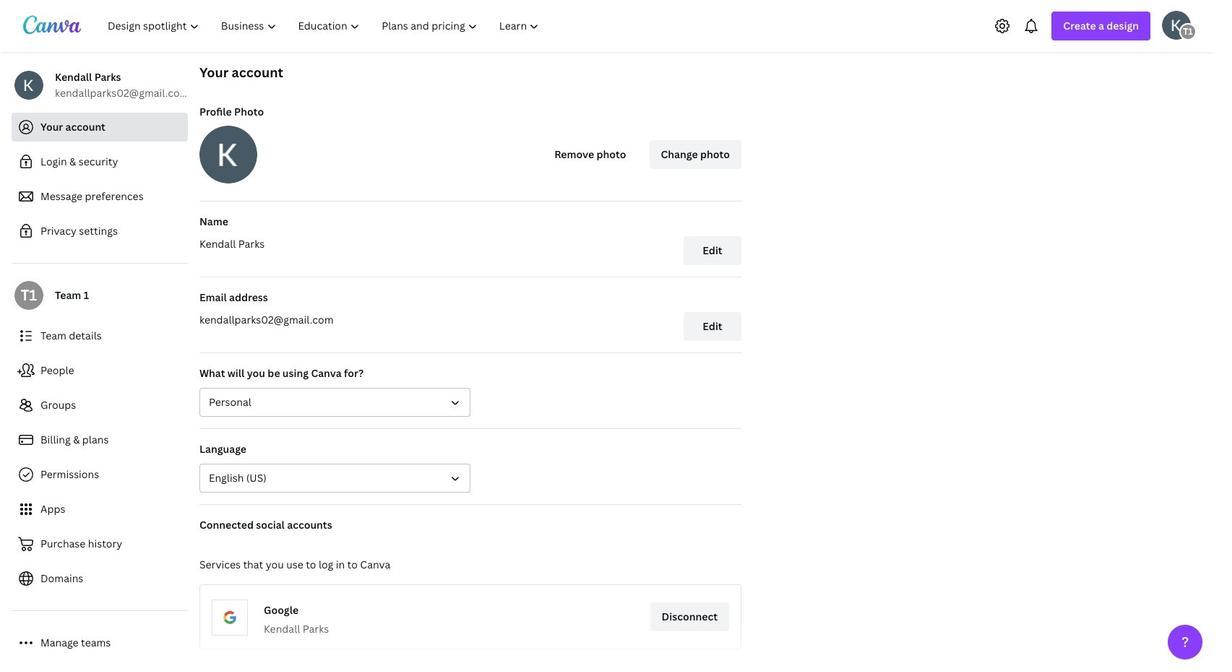 Task type: describe. For each thing, give the bounding box(es) containing it.
top level navigation element
[[98, 12, 552, 40]]

kendall parks image
[[1162, 10, 1191, 39]]

0 horizontal spatial team 1 element
[[14, 281, 43, 310]]

1 horizontal spatial team 1 element
[[1180, 23, 1197, 40]]

team 1 image for right 'team 1' element
[[1180, 23, 1197, 40]]

team 1 image for the left 'team 1' element
[[14, 281, 43, 310]]

Language: English (US) button
[[200, 464, 471, 493]]



Task type: vqa. For each thing, say whether or not it's contained in the screenshot.
Team 1 image
yes



Task type: locate. For each thing, give the bounding box(es) containing it.
team 1 image
[[1180, 23, 1197, 40], [14, 281, 43, 310]]

None button
[[200, 388, 471, 417]]

1 vertical spatial team 1 image
[[14, 281, 43, 310]]

0 vertical spatial team 1 image
[[1180, 23, 1197, 40]]

team 1 element
[[1180, 23, 1197, 40], [14, 281, 43, 310]]

0 horizontal spatial team 1 image
[[14, 281, 43, 310]]

0 vertical spatial team 1 element
[[1180, 23, 1197, 40]]

1 horizontal spatial team 1 image
[[1180, 23, 1197, 40]]

1 vertical spatial team 1 element
[[14, 281, 43, 310]]



